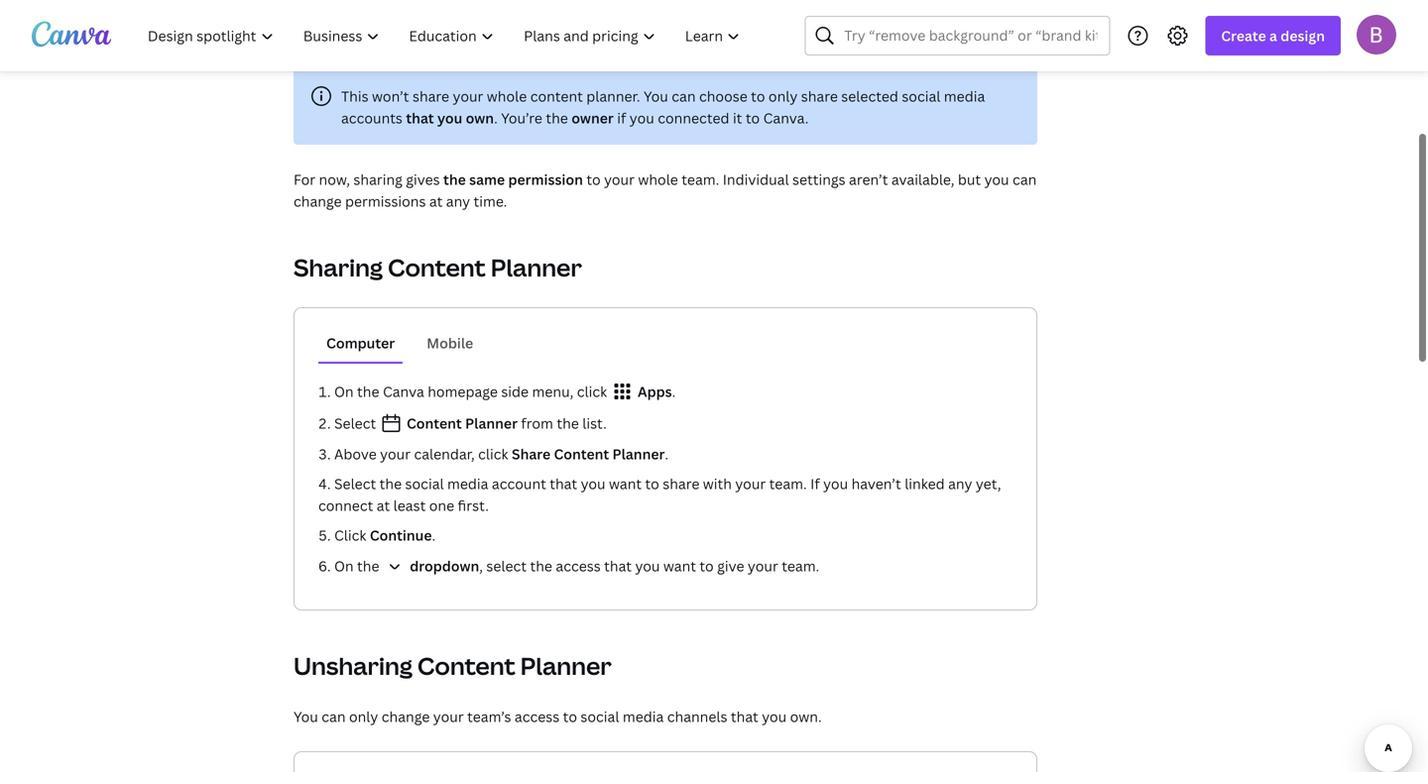Task type: locate. For each thing, give the bounding box(es) containing it.
1 vertical spatial on
[[334, 557, 354, 576]]

1 on from the top
[[334, 382, 354, 401]]

can up the connected
[[672, 87, 696, 106]]

0 horizontal spatial social
[[405, 475, 444, 494]]

social
[[902, 87, 941, 106], [405, 475, 444, 494], [581, 708, 620, 727]]

1 horizontal spatial want
[[664, 557, 696, 576]]

team.
[[682, 170, 720, 189], [770, 475, 807, 494], [782, 557, 820, 576]]

click left share at the left of the page
[[478, 445, 509, 464]]

.
[[494, 109, 498, 127], [672, 382, 676, 401], [665, 445, 669, 464], [432, 526, 436, 545]]

only down unsharing
[[349, 708, 378, 727]]

if
[[617, 109, 626, 127]]

sharing
[[294, 252, 383, 284]]

social inside "select the social media account that you want to share with your team. if you haven't linked any yet, connect at least one first."
[[405, 475, 444, 494]]

2 horizontal spatial share
[[801, 87, 838, 106]]

share
[[512, 445, 551, 464]]

sharing content planner
[[294, 252, 582, 284]]

on for on the canva homepage side menu, click
[[334, 382, 354, 401]]

2 horizontal spatial social
[[902, 87, 941, 106]]

the left canva
[[357, 382, 380, 401]]

0 vertical spatial only
[[769, 87, 798, 106]]

0 horizontal spatial change
[[294, 192, 342, 211]]

you left the own
[[437, 109, 463, 127]]

select inside "select the social media account that you want to share with your team. if you haven't linked any yet, connect at least one first."
[[334, 475, 376, 494]]

canva
[[383, 382, 424, 401]]

with
[[703, 475, 732, 494]]

0 vertical spatial team.
[[682, 170, 720, 189]]

change down for
[[294, 192, 342, 211]]

change down unsharing content planner
[[382, 708, 430, 727]]

1 horizontal spatial at
[[430, 192, 443, 211]]

side
[[501, 382, 529, 401]]

first.
[[458, 497, 489, 515]]

0 horizontal spatial at
[[377, 497, 390, 515]]

from
[[521, 414, 554, 433]]

own
[[466, 109, 494, 127]]

0 vertical spatial want
[[609, 475, 642, 494]]

it
[[733, 109, 743, 127]]

access right select
[[556, 557, 601, 576]]

that down won't at the left top
[[406, 109, 434, 127]]

want inside "select the social media account that you want to share with your team. if you haven't linked any yet, connect at least one first."
[[609, 475, 642, 494]]

create a design
[[1222, 26, 1326, 45]]

0 vertical spatial media
[[944, 87, 985, 106]]

share up canva.
[[801, 87, 838, 106]]

you
[[644, 87, 669, 106], [294, 708, 318, 727]]

1 vertical spatial can
[[1013, 170, 1037, 189]]

1 horizontal spatial social
[[581, 708, 620, 727]]

social inside the this won't share your whole content planner. you can choose to only share selected social media accounts
[[902, 87, 941, 106]]

1 vertical spatial any
[[949, 475, 973, 494]]

that inside "select the social media account that you want to share with your team. if you haven't linked any yet, connect at least one first."
[[550, 475, 578, 494]]

1 select from the top
[[334, 414, 380, 433]]

can right the but at top right
[[1013, 170, 1037, 189]]

1 horizontal spatial whole
[[638, 170, 678, 189]]

you down unsharing
[[294, 708, 318, 727]]

on the
[[334, 557, 383, 576]]

that
[[406, 109, 434, 127], [550, 475, 578, 494], [604, 557, 632, 576], [731, 708, 759, 727]]

0 vertical spatial click
[[577, 382, 607, 401]]

planner.
[[587, 87, 641, 106]]

1 horizontal spatial click
[[577, 382, 607, 401]]

that down share at the left of the page
[[550, 475, 578, 494]]

select
[[334, 414, 380, 433], [334, 475, 376, 494]]

0 vertical spatial you
[[644, 87, 669, 106]]

access right team's
[[515, 708, 560, 727]]

only up canva.
[[769, 87, 798, 106]]

planner up you can only change your team's access to social media channels that you own.
[[521, 650, 612, 683]]

that down "select the social media account that you want to share with your team. if you haven't linked any yet, connect at least one first."
[[604, 557, 632, 576]]

any
[[446, 192, 470, 211], [949, 475, 973, 494]]

1 vertical spatial social
[[405, 475, 444, 494]]

content
[[388, 252, 486, 284], [407, 414, 462, 433], [554, 445, 609, 464], [418, 650, 516, 683]]

whole down the connected
[[638, 170, 678, 189]]

team. inside to your whole team. individual settings aren't available, but you can change permissions at any time.
[[682, 170, 720, 189]]

1 horizontal spatial share
[[663, 475, 700, 494]]

planner up "select the social media account that you want to share with your team. if you haven't linked any yet, connect at least one first."
[[613, 445, 665, 464]]

media left channels
[[623, 708, 664, 727]]

you
[[437, 109, 463, 127], [630, 109, 655, 127], [985, 170, 1010, 189], [581, 475, 606, 494], [824, 475, 848, 494], [635, 557, 660, 576], [762, 708, 787, 727]]

top level navigation element
[[135, 16, 757, 56]]

to left "with"
[[645, 475, 660, 494]]

you left own.
[[762, 708, 787, 727]]

settings
[[793, 170, 846, 189]]

2 vertical spatial team.
[[782, 557, 820, 576]]

2 vertical spatial media
[[623, 708, 664, 727]]

team. left the "if"
[[770, 475, 807, 494]]

2 horizontal spatial media
[[944, 87, 985, 106]]

you can only change your team's access to social media channels that you own.
[[294, 708, 822, 727]]

calendar,
[[414, 445, 475, 464]]

account
[[492, 475, 547, 494]]

access
[[556, 557, 601, 576], [515, 708, 560, 727]]

0 horizontal spatial any
[[446, 192, 470, 211]]

0 horizontal spatial can
[[322, 708, 346, 727]]

on down click
[[334, 557, 354, 576]]

your
[[453, 87, 484, 106], [604, 170, 635, 189], [380, 445, 411, 464], [736, 475, 766, 494], [748, 557, 779, 576], [433, 708, 464, 727]]

give
[[717, 557, 745, 576]]

media inside "select the social media account that you want to share with your team. if you haven't linked any yet, connect at least one first."
[[448, 475, 489, 494]]

above
[[334, 445, 377, 464]]

media up first.
[[448, 475, 489, 494]]

channels
[[667, 708, 728, 727]]

your down if
[[604, 170, 635, 189]]

the up least
[[380, 475, 402, 494]]

to right the choose
[[751, 87, 765, 106]]

you right if
[[630, 109, 655, 127]]

haven't
[[852, 475, 902, 494]]

share left "with"
[[663, 475, 700, 494]]

social right selected
[[902, 87, 941, 106]]

click
[[577, 382, 607, 401], [478, 445, 509, 464]]

select up "above"
[[334, 414, 380, 433]]

any left yet,
[[949, 475, 973, 494]]

change
[[294, 192, 342, 211], [382, 708, 430, 727]]

, select the access that you want to give your team.
[[479, 557, 820, 576]]

change inside to your whole team. individual settings aren't available, but you can change permissions at any time.
[[294, 192, 342, 211]]

1 horizontal spatial change
[[382, 708, 430, 727]]

to
[[751, 87, 765, 106], [746, 109, 760, 127], [587, 170, 601, 189], [645, 475, 660, 494], [700, 557, 714, 576], [563, 708, 577, 727]]

share inside "select the social media account that you want to share with your team. if you haven't linked any yet, connect at least one first."
[[663, 475, 700, 494]]

0 vertical spatial social
[[902, 87, 941, 106]]

same
[[469, 170, 505, 189]]

0 vertical spatial any
[[446, 192, 470, 211]]

time.
[[474, 192, 507, 211]]

0 vertical spatial select
[[334, 414, 380, 433]]

0 horizontal spatial want
[[609, 475, 642, 494]]

0 vertical spatial can
[[672, 87, 696, 106]]

aren't
[[849, 170, 888, 189]]

planner
[[491, 252, 582, 284], [465, 414, 518, 433], [613, 445, 665, 464], [521, 650, 612, 683]]

click
[[334, 526, 367, 545]]

want up , select the access that you want to give your team.
[[609, 475, 642, 494]]

own.
[[790, 708, 822, 727]]

to left "give"
[[700, 557, 714, 576]]

at down for now, sharing gives the same permission
[[430, 192, 443, 211]]

select for select the social media account that you want to share with your team. if you haven't linked any yet, connect at least one first.
[[334, 475, 376, 494]]

1 vertical spatial at
[[377, 497, 390, 515]]

media
[[944, 87, 985, 106], [448, 475, 489, 494], [623, 708, 664, 727]]

on
[[334, 382, 354, 401], [334, 557, 354, 576]]

planner down time.
[[491, 252, 582, 284]]

create a design button
[[1206, 16, 1341, 56]]

2 on from the top
[[334, 557, 354, 576]]

1 vertical spatial only
[[349, 708, 378, 727]]

select up "connect"
[[334, 475, 376, 494]]

share
[[413, 87, 450, 106], [801, 87, 838, 106], [663, 475, 700, 494]]

0 horizontal spatial media
[[448, 475, 489, 494]]

to your whole team. individual settings aren't available, but you can change permissions at any time.
[[294, 170, 1037, 211]]

on down computer
[[334, 382, 354, 401]]

1 horizontal spatial only
[[769, 87, 798, 106]]

if
[[811, 475, 820, 494]]

can
[[672, 87, 696, 106], [1013, 170, 1037, 189], [322, 708, 346, 727]]

0 vertical spatial change
[[294, 192, 342, 211]]

you inside the this won't share your whole content planner. you can choose to only share selected social media accounts
[[644, 87, 669, 106]]

social up least
[[405, 475, 444, 494]]

to right permission
[[587, 170, 601, 189]]

media down 'try "remove background" or "brand kit"' 'search field'
[[944, 87, 985, 106]]

content
[[531, 87, 583, 106]]

0 vertical spatial on
[[334, 382, 354, 401]]

want
[[609, 475, 642, 494], [664, 557, 696, 576]]

click up "list."
[[577, 382, 607, 401]]

your left team's
[[433, 708, 464, 727]]

connected
[[658, 109, 730, 127]]

can inside to your whole team. individual settings aren't available, but you can change permissions at any time.
[[1013, 170, 1037, 189]]

your up the own
[[453, 87, 484, 106]]

your right "above"
[[380, 445, 411, 464]]

1 vertical spatial select
[[334, 475, 376, 494]]

1 horizontal spatial media
[[623, 708, 664, 727]]

1 vertical spatial team.
[[770, 475, 807, 494]]

content up team's
[[418, 650, 516, 683]]

connect
[[318, 497, 373, 515]]

select for select
[[334, 414, 380, 433]]

0 horizontal spatial click
[[478, 445, 509, 464]]

0 vertical spatial whole
[[487, 87, 527, 106]]

at left least
[[377, 497, 390, 515]]

your right "with"
[[736, 475, 766, 494]]

to inside to your whole team. individual settings aren't available, but you can change permissions at any time.
[[587, 170, 601, 189]]

whole
[[487, 87, 527, 106], [638, 170, 678, 189]]

share right won't at the left top
[[413, 87, 450, 106]]

social left channels
[[581, 708, 620, 727]]

computer
[[326, 334, 395, 353]]

whole up you're
[[487, 87, 527, 106]]

1 horizontal spatial can
[[672, 87, 696, 106]]

team. right "give"
[[782, 557, 820, 576]]

1 vertical spatial you
[[294, 708, 318, 727]]

1 vertical spatial media
[[448, 475, 489, 494]]

team. left individual
[[682, 170, 720, 189]]

can down unsharing
[[322, 708, 346, 727]]

2 vertical spatial social
[[581, 708, 620, 727]]

you right planner.
[[644, 87, 669, 106]]

2 select from the top
[[334, 475, 376, 494]]

0 horizontal spatial whole
[[487, 87, 527, 106]]

want left "give"
[[664, 557, 696, 576]]

you right the but at top right
[[985, 170, 1010, 189]]

continue
[[370, 526, 432, 545]]

1 horizontal spatial any
[[949, 475, 973, 494]]

1 horizontal spatial you
[[644, 87, 669, 106]]

2 horizontal spatial can
[[1013, 170, 1037, 189]]

gives
[[406, 170, 440, 189]]

at
[[430, 192, 443, 211], [377, 497, 390, 515]]

selected
[[842, 87, 899, 106]]

1 vertical spatial whole
[[638, 170, 678, 189]]

any down for now, sharing gives the same permission
[[446, 192, 470, 211]]

2 vertical spatial can
[[322, 708, 346, 727]]

only
[[769, 87, 798, 106], [349, 708, 378, 727]]

0 vertical spatial at
[[430, 192, 443, 211]]



Task type: describe. For each thing, give the bounding box(es) containing it.
your inside "select the social media account that you want to share with your team. if you haven't linked any yet, connect at least one first."
[[736, 475, 766, 494]]

sharing
[[354, 170, 403, 189]]

yet,
[[976, 475, 1002, 494]]

content down "list."
[[554, 445, 609, 464]]

you inside to your whole team. individual settings aren't available, but you can change permissions at any time.
[[985, 170, 1010, 189]]

1 vertical spatial click
[[478, 445, 509, 464]]

create
[[1222, 26, 1267, 45]]

mobile button
[[419, 324, 481, 362]]

least
[[394, 497, 426, 515]]

on for on the
[[334, 557, 354, 576]]

that you own . you're the owner if you connected it to canva.
[[406, 109, 809, 127]]

any inside "select the social media account that you want to share with your team. if you haven't linked any yet, connect at least one first."
[[949, 475, 973, 494]]

menu,
[[532, 382, 574, 401]]

select the social media account that you want to share with your team. if you haven't linked any yet, connect at least one first.
[[318, 475, 1002, 515]]

content up mobile button at the left
[[388, 252, 486, 284]]

now,
[[319, 170, 350, 189]]

one
[[429, 497, 455, 515]]

to right team's
[[563, 708, 577, 727]]

you're
[[501, 109, 543, 127]]

bob builder image
[[1357, 15, 1397, 54]]

0 vertical spatial access
[[556, 557, 601, 576]]

accounts
[[341, 109, 403, 127]]

team. inside "select the social media account that you want to share with your team. if you haven't linked any yet, connect at least one first."
[[770, 475, 807, 494]]

Try "remove background" or "brand kit" search field
[[845, 17, 1098, 55]]

the right select
[[530, 557, 553, 576]]

permission
[[508, 170, 583, 189]]

that right channels
[[731, 708, 759, 727]]

content planner
[[403, 414, 518, 433]]

click continue .
[[334, 526, 436, 545]]

to inside the this won't share your whole content planner. you can choose to only share selected social media accounts
[[751, 87, 765, 106]]

to right it
[[746, 109, 760, 127]]

mobile
[[427, 334, 473, 353]]

0 horizontal spatial share
[[413, 87, 450, 106]]

homepage
[[428, 382, 498, 401]]

0 horizontal spatial you
[[294, 708, 318, 727]]

canva.
[[764, 109, 809, 127]]

this
[[341, 87, 369, 106]]

your right "give"
[[748, 557, 779, 576]]

team's
[[467, 708, 511, 727]]

select
[[487, 557, 527, 576]]

to inside "select the social media account that you want to share with your team. if you haven't linked any yet, connect at least one first."
[[645, 475, 660, 494]]

dropdown
[[407, 557, 479, 576]]

at inside "select the social media account that you want to share with your team. if you haven't linked any yet, connect at least one first."
[[377, 497, 390, 515]]

the inside "select the social media account that you want to share with your team. if you haven't linked any yet, connect at least one first."
[[380, 475, 402, 494]]

individual
[[723, 170, 789, 189]]

whole inside to your whole team. individual settings aren't available, but you can change permissions at any time.
[[638, 170, 678, 189]]

for
[[294, 170, 316, 189]]

for now, sharing gives the same permission
[[294, 170, 583, 189]]

choose
[[699, 87, 748, 106]]

on the canva homepage side menu, click
[[334, 382, 611, 401]]

you right the "if"
[[824, 475, 848, 494]]

above your calendar, click share content planner .
[[334, 445, 669, 464]]

,
[[479, 557, 483, 576]]

the right gives
[[444, 170, 466, 189]]

only inside the this won't share your whole content planner. you can choose to only share selected social media accounts
[[769, 87, 798, 106]]

content up calendar,
[[407, 414, 462, 433]]

available,
[[892, 170, 955, 189]]

your inside to your whole team. individual settings aren't available, but you can change permissions at any time.
[[604, 170, 635, 189]]

permissions
[[345, 192, 426, 211]]

but
[[958, 170, 981, 189]]

apps
[[635, 382, 672, 401]]

whole inside the this won't share your whole content planner. you can choose to only share selected social media accounts
[[487, 87, 527, 106]]

list.
[[583, 414, 607, 433]]

unsharing content planner
[[294, 650, 612, 683]]

at inside to your whole team. individual settings aren't available, but you can change permissions at any time.
[[430, 192, 443, 211]]

media inside the this won't share your whole content planner. you can choose to only share selected social media accounts
[[944, 87, 985, 106]]

any inside to your whole team. individual settings aren't available, but you can change permissions at any time.
[[446, 192, 470, 211]]

won't
[[372, 87, 409, 106]]

the left "list."
[[557, 414, 579, 433]]

1 vertical spatial want
[[664, 557, 696, 576]]

you down "select the social media account that you want to share with your team. if you haven't linked any yet, connect at least one first."
[[635, 557, 660, 576]]

computer button
[[318, 324, 403, 362]]

a
[[1270, 26, 1278, 45]]

planner up above your calendar, click share content planner .
[[465, 414, 518, 433]]

this won't share your whole content planner. you can choose to only share selected social media accounts
[[341, 87, 985, 127]]

from the list.
[[518, 414, 607, 433]]

the down content
[[546, 109, 568, 127]]

the down click continue .
[[357, 557, 380, 576]]

0 horizontal spatial only
[[349, 708, 378, 727]]

1 vertical spatial access
[[515, 708, 560, 727]]

your inside the this won't share your whole content planner. you can choose to only share selected social media accounts
[[453, 87, 484, 106]]

unsharing
[[294, 650, 413, 683]]

can inside the this won't share your whole content planner. you can choose to only share selected social media accounts
[[672, 87, 696, 106]]

owner
[[572, 109, 614, 127]]

design
[[1281, 26, 1326, 45]]

you down "list."
[[581, 475, 606, 494]]

1 vertical spatial change
[[382, 708, 430, 727]]

linked
[[905, 475, 945, 494]]



Task type: vqa. For each thing, say whether or not it's contained in the screenshot.
the right any
yes



